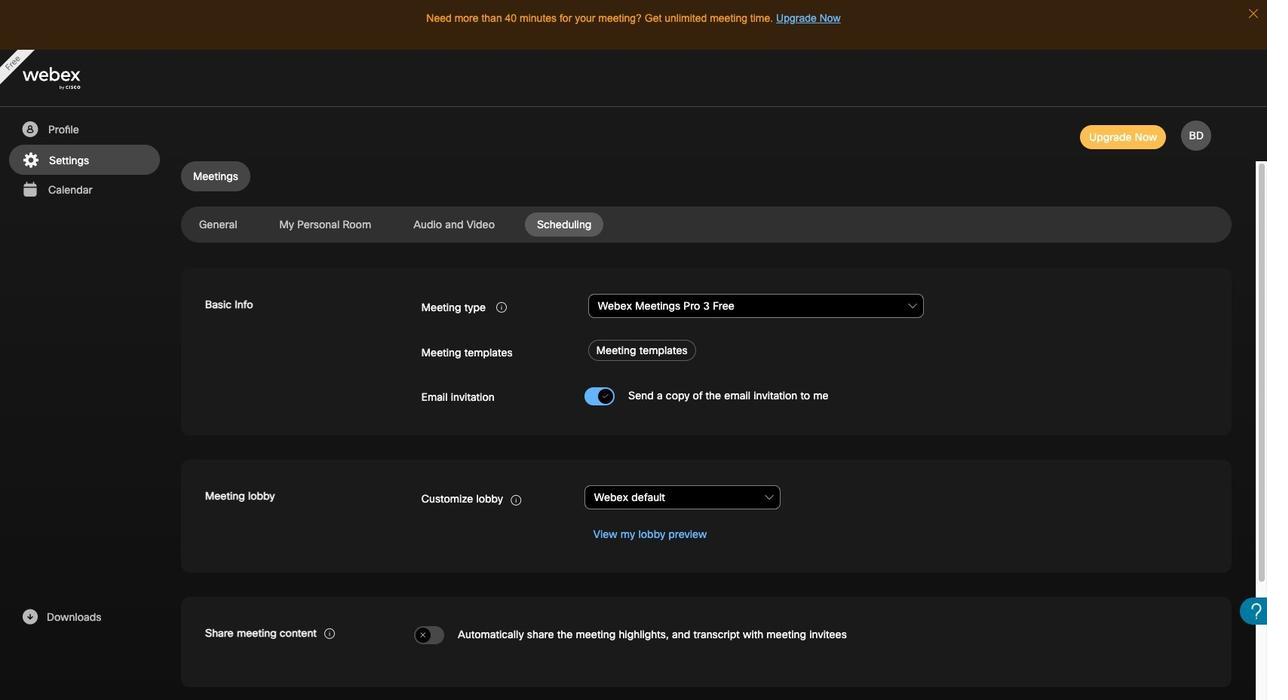 Task type: locate. For each thing, give the bounding box(es) containing it.
mds settings_filled image
[[21, 152, 40, 170]]

2 tab list from the top
[[181, 213, 1232, 237]]

0 vertical spatial tab list
[[181, 161, 1232, 192]]

mds content download_filled image
[[20, 609, 39, 627]]

banner
[[0, 50, 1267, 107]]

mds people circle_filled image
[[20, 121, 39, 139]]

tab list
[[181, 161, 1232, 192], [181, 213, 1232, 237]]

mds meetings_filled image
[[20, 181, 39, 199]]

1 vertical spatial tab list
[[181, 213, 1232, 237]]



Task type: vqa. For each thing, say whether or not it's contained in the screenshot.
mds cancel_bold image at the left of page
yes



Task type: describe. For each thing, give the bounding box(es) containing it.
cisco webex image
[[23, 67, 113, 90]]

mds check_bold image
[[602, 392, 609, 402]]

1 tab list from the top
[[181, 161, 1232, 192]]

mds cancel_bold image
[[419, 632, 427, 641]]



